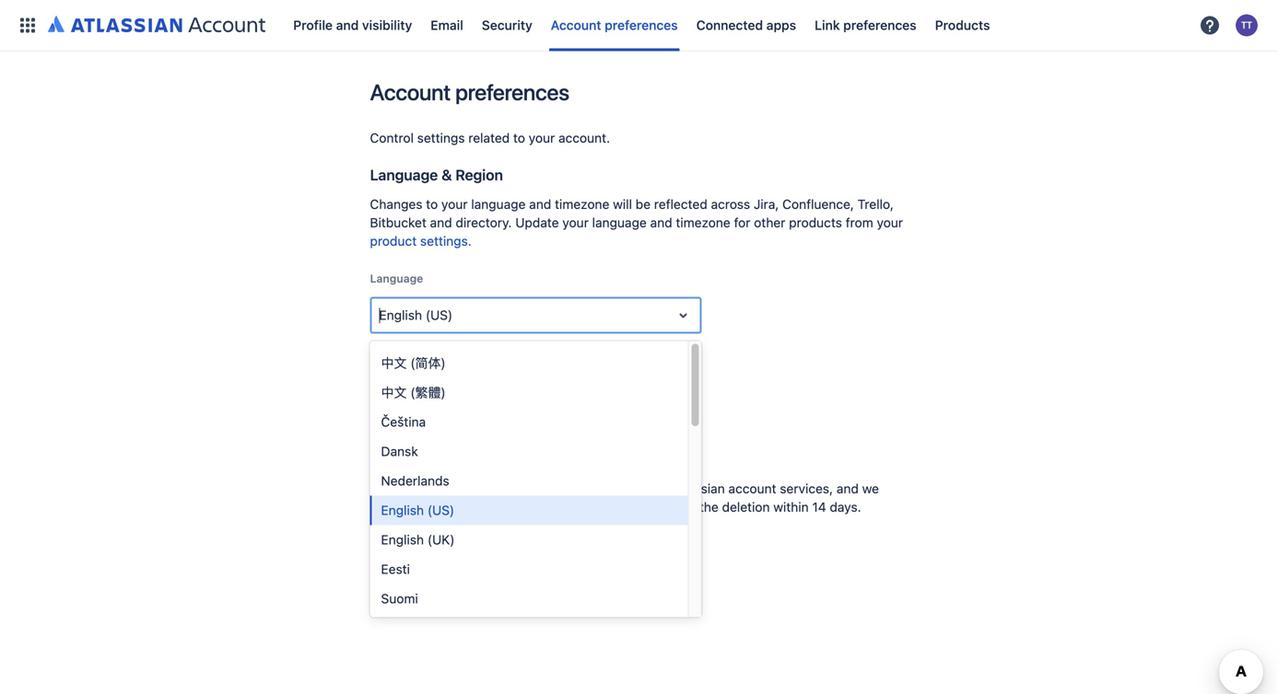 Task type: vqa. For each thing, say whether or not it's contained in the screenshot.
Exceptions for specific domains
no



Task type: locate. For each thing, give the bounding box(es) containing it.
account
[[452, 440, 508, 458], [728, 481, 776, 497], [424, 542, 473, 558]]

2 you from the left
[[558, 481, 580, 497]]

security link
[[476, 11, 538, 40]]

1 horizontal spatial you
[[558, 481, 580, 497]]

čeština
[[381, 415, 426, 430]]

english up eesti
[[381, 533, 424, 548]]

your down trello,
[[877, 215, 903, 230]]

1 horizontal spatial preferences
[[605, 18, 678, 33]]

language down product
[[370, 272, 423, 285]]

None text field
[[379, 306, 383, 325]]

delete account
[[381, 542, 473, 558]]

to inside changes to your language and timezone will be reflected across jira, confluence, trello, bitbucket and directory. update your language and timezone for other products from your product settings.
[[426, 197, 438, 212]]

1 horizontal spatial timezone
[[676, 215, 731, 230]]

can
[[632, 500, 653, 515]]

your left account.
[[529, 130, 555, 146]]

中文 up your in the bottom of the page
[[381, 356, 407, 371]]

related
[[468, 130, 510, 146]]

1 vertical spatial account
[[728, 481, 776, 497]]

account preferences
[[551, 18, 678, 33], [370, 79, 569, 105]]

you
[[606, 500, 629, 515]]

2 horizontal spatial preferences
[[843, 18, 917, 33]]

0 vertical spatial account preferences
[[551, 18, 678, 33]]

control settings related to your account.
[[370, 130, 610, 146]]

account right security
[[551, 18, 601, 33]]

suomi
[[381, 592, 418, 607]]

0 vertical spatial language
[[471, 197, 526, 212]]

0 vertical spatial to
[[513, 130, 525, 146]]

to right related in the top left of the page
[[513, 130, 525, 146]]

to inside when you delete your account, you lose access to atlassian account services, and we permanently delete your personal data. you can cancel the deletion within 14 days.
[[656, 481, 668, 497]]

to down language & region
[[426, 197, 438, 212]]

services,
[[780, 481, 833, 497]]

(uk)
[[427, 533, 455, 548]]

we
[[862, 481, 879, 497]]

changes
[[370, 197, 422, 212]]

1 vertical spatial language
[[370, 272, 423, 285]]

中文
[[381, 356, 407, 371], [381, 385, 407, 400]]

2 中文 from the top
[[381, 385, 407, 400]]

1 horizontal spatial account
[[551, 18, 601, 33]]

delete down čeština at the left bottom of the page
[[370, 440, 415, 458]]

delete up (uk)
[[448, 500, 485, 515]]

zone right the time
[[439, 384, 468, 399]]

delete for delete your account
[[370, 440, 415, 458]]

1 vertical spatial delete
[[448, 500, 485, 515]]

zone right time
[[400, 356, 426, 369]]

within
[[773, 500, 809, 515]]

confluence,
[[782, 197, 854, 212]]

banner
[[0, 0, 1278, 52]]

zone
[[400, 356, 426, 369], [439, 384, 468, 399]]

english (us) up english (uk)
[[381, 503, 454, 518]]

1 vertical spatial delete
[[381, 542, 421, 558]]

timezone down reflected
[[676, 215, 731, 230]]

preferences up control settings related to your account.
[[455, 79, 569, 105]]

will
[[613, 197, 632, 212]]

(us) up (uk)
[[427, 503, 454, 518]]

2 language from the top
[[370, 272, 423, 285]]

0 horizontal spatial timezone
[[555, 197, 609, 212]]

1 vertical spatial to
[[426, 197, 438, 212]]

you up permanently
[[408, 481, 429, 497]]

0 vertical spatial account
[[551, 18, 601, 33]]

中文 left the time
[[381, 385, 407, 400]]

1 language from the top
[[370, 166, 438, 184]]

preferences right link
[[843, 18, 917, 33]]

0 vertical spatial english
[[379, 308, 422, 323]]

中文 for 中文 (简体)
[[381, 356, 407, 371]]

and up the days. on the bottom right of the page
[[837, 481, 859, 497]]

2 vertical spatial account
[[424, 542, 473, 558]]

(us)
[[426, 308, 453, 323], [427, 503, 454, 518]]

delete your account
[[370, 440, 508, 458]]

english down when
[[381, 503, 424, 518]]

you
[[408, 481, 429, 497], [558, 481, 580, 497]]

you up data.
[[558, 481, 580, 497]]

preferences for the account preferences 'link'
[[605, 18, 678, 33]]

and down the be
[[650, 215, 672, 230]]

0 horizontal spatial you
[[408, 481, 429, 497]]

visibility
[[362, 18, 412, 33]]

access
[[611, 481, 653, 497]]

0 horizontal spatial account
[[370, 79, 451, 105]]

from
[[846, 215, 873, 230]]

delete for delete account
[[381, 542, 421, 558]]

1 vertical spatial english (us)
[[381, 503, 454, 518]]

english
[[379, 308, 422, 323], [381, 503, 424, 518], [381, 533, 424, 548]]

delete down delete your account
[[433, 481, 470, 497]]

to up cancel
[[656, 481, 668, 497]]

timezone
[[555, 197, 609, 212], [676, 215, 731, 230]]

account inside when you delete your account, you lose access to atlassian account services, and we permanently delete your personal data. you can cancel the deletion within 14 days.
[[728, 481, 776, 497]]

preferences
[[605, 18, 678, 33], [843, 18, 917, 33], [455, 79, 569, 105]]

preferences for link preferences link
[[843, 18, 917, 33]]

settings.
[[420, 234, 472, 249]]

account up control
[[370, 79, 451, 105]]

preferences inside 'link'
[[605, 18, 678, 33]]

delete
[[433, 481, 470, 497], [448, 500, 485, 515]]

preferences left "connected"
[[605, 18, 678, 33]]

security
[[482, 18, 532, 33]]

switch to... image
[[17, 14, 39, 36]]

1 vertical spatial timezone
[[676, 215, 731, 230]]

account preferences link
[[545, 11, 683, 40]]

profile
[[293, 18, 333, 33]]

language up the changes
[[370, 166, 438, 184]]

control
[[370, 130, 414, 146]]

personal
[[518, 500, 569, 515]]

account image
[[1236, 14, 1258, 36]]

account inside 'link'
[[551, 18, 601, 33]]

(us) up (简体)
[[426, 308, 453, 323]]

0 vertical spatial delete
[[370, 440, 415, 458]]

delete
[[370, 440, 415, 458], [381, 542, 421, 558]]

delete up eesti
[[381, 542, 421, 558]]

and
[[336, 18, 359, 33], [529, 197, 551, 212], [430, 215, 452, 230], [650, 215, 672, 230], [837, 481, 859, 497]]

your up nederlands
[[418, 440, 449, 458]]

(繁體)
[[410, 385, 446, 400]]

1 vertical spatial zone
[[439, 384, 468, 399]]

1 vertical spatial 中文
[[381, 385, 407, 400]]

your
[[529, 130, 555, 146], [441, 197, 468, 212], [562, 215, 589, 230], [877, 215, 903, 230], [418, 440, 449, 458], [473, 481, 500, 497], [489, 500, 515, 515]]

settings
[[417, 130, 465, 146]]

changes to your language and timezone will be reflected across jira, confluence, trello, bitbucket and directory. update your language and timezone for other products from your product settings.
[[370, 197, 903, 249]]

and right profile
[[336, 18, 359, 33]]

0 vertical spatial delete
[[433, 481, 470, 497]]

2 vertical spatial to
[[656, 481, 668, 497]]

delete inside button
[[381, 542, 421, 558]]

when you delete your account, you lose access to atlassian account services, and we permanently delete your personal data. you can cancel the deletion within 14 days.
[[370, 481, 879, 515]]

language up directory.
[[471, 197, 526, 212]]

0 horizontal spatial language
[[471, 197, 526, 212]]

english (us) up 中文 (简体)
[[379, 308, 453, 323]]

to
[[513, 130, 525, 146], [426, 197, 438, 212], [656, 481, 668, 497]]

and up the settings.
[[430, 215, 452, 230]]

0 vertical spatial language
[[370, 166, 438, 184]]

timezone left will
[[555, 197, 609, 212]]

english up "time zone"
[[379, 308, 422, 323]]

0 horizontal spatial zone
[[400, 356, 426, 369]]

0 vertical spatial english (us)
[[379, 308, 453, 323]]

link preferences
[[815, 18, 917, 33]]

products
[[935, 18, 990, 33]]

help image
[[1199, 14, 1221, 36]]

language
[[471, 197, 526, 212], [592, 215, 647, 230]]

account
[[551, 18, 601, 33], [370, 79, 451, 105]]

1 中文 from the top
[[381, 356, 407, 371]]

language down will
[[592, 215, 647, 230]]

language
[[370, 166, 438, 184], [370, 272, 423, 285]]

region
[[455, 166, 503, 184]]

2 horizontal spatial to
[[656, 481, 668, 497]]

email link
[[425, 11, 469, 40]]

manage profile menu element
[[11, 0, 1193, 51]]

0 horizontal spatial to
[[426, 197, 438, 212]]

0 vertical spatial 中文
[[381, 356, 407, 371]]

1 horizontal spatial language
[[592, 215, 647, 230]]

english (us)
[[379, 308, 453, 323], [381, 503, 454, 518]]



Task type: describe. For each thing, give the bounding box(es) containing it.
your down &
[[441, 197, 468, 212]]

cancel
[[657, 500, 696, 515]]

account inside button
[[424, 542, 473, 558]]

connected apps link
[[691, 11, 802, 40]]

and inside when you delete your account, you lose access to atlassian account services, and we permanently delete your personal data. you can cancel the deletion within 14 days.
[[837, 481, 859, 497]]

eesti
[[381, 562, 410, 577]]

time zone
[[370, 356, 426, 369]]

be
[[636, 197, 651, 212]]

time
[[410, 384, 435, 399]]

your left account,
[[473, 481, 500, 497]]

connected apps
[[696, 18, 796, 33]]

1 vertical spatial language
[[592, 215, 647, 230]]

atlassian
[[672, 481, 725, 497]]

0 vertical spatial account
[[452, 440, 508, 458]]

1 you from the left
[[408, 481, 429, 497]]

profile and visibility link
[[288, 11, 418, 40]]

directory.
[[456, 215, 512, 230]]

bitbucket
[[370, 215, 427, 230]]

1 horizontal spatial zone
[[439, 384, 468, 399]]

trello,
[[858, 197, 894, 212]]

email
[[431, 18, 463, 33]]

jira,
[[754, 197, 779, 212]]

data.
[[573, 500, 603, 515]]

0 vertical spatial timezone
[[555, 197, 609, 212]]

nederlands
[[381, 474, 449, 489]]

language for language
[[370, 272, 423, 285]]

&
[[441, 166, 452, 184]]

permanently
[[370, 500, 444, 515]]

0 vertical spatial (us)
[[426, 308, 453, 323]]

1 vertical spatial account preferences
[[370, 79, 569, 105]]

product
[[370, 234, 417, 249]]

reflected
[[654, 197, 707, 212]]

delete account button
[[370, 535, 484, 565]]

1 horizontal spatial to
[[513, 130, 525, 146]]

the
[[699, 500, 719, 515]]

account,
[[503, 481, 555, 497]]

account.
[[558, 130, 610, 146]]

for
[[734, 215, 751, 230]]

language for language & region
[[370, 166, 438, 184]]

1 vertical spatial account
[[370, 79, 451, 105]]

account preferences inside 'link'
[[551, 18, 678, 33]]

products link
[[929, 11, 996, 40]]

days.
[[830, 500, 861, 515]]

open image
[[672, 305, 694, 327]]

language & region
[[370, 166, 503, 184]]

your
[[379, 384, 406, 399]]

when
[[370, 481, 404, 497]]

across
[[711, 197, 750, 212]]

dansk
[[381, 444, 418, 459]]

français
[[381, 621, 431, 636]]

2 vertical spatial english
[[381, 533, 424, 548]]

1 vertical spatial (us)
[[427, 503, 454, 518]]

your down account,
[[489, 500, 515, 515]]

中文 (繁體)
[[381, 385, 446, 400]]

deletion
[[722, 500, 770, 515]]

and inside manage profile menu element
[[336, 18, 359, 33]]

中文 for 中文 (繁體)
[[381, 385, 407, 400]]

banner containing profile and visibility
[[0, 0, 1278, 52]]

link preferences link
[[809, 11, 922, 40]]

time
[[370, 356, 397, 369]]

profile and visibility
[[293, 18, 412, 33]]

connected
[[696, 18, 763, 33]]

14
[[812, 500, 826, 515]]

apps
[[766, 18, 796, 33]]

0 horizontal spatial preferences
[[455, 79, 569, 105]]

your right 'update'
[[562, 215, 589, 230]]

(简体)
[[410, 356, 446, 371]]

your time zone
[[379, 384, 468, 399]]

english (uk)
[[381, 533, 455, 548]]

products
[[789, 215, 842, 230]]

0 vertical spatial zone
[[400, 356, 426, 369]]

other
[[754, 215, 785, 230]]

中文 (简体)
[[381, 356, 446, 371]]

and up 'update'
[[529, 197, 551, 212]]

product settings. link
[[370, 234, 472, 249]]

lose
[[583, 481, 608, 497]]

update
[[515, 215, 559, 230]]

link
[[815, 18, 840, 33]]

open image
[[672, 381, 694, 403]]

1 vertical spatial english
[[381, 503, 424, 518]]



